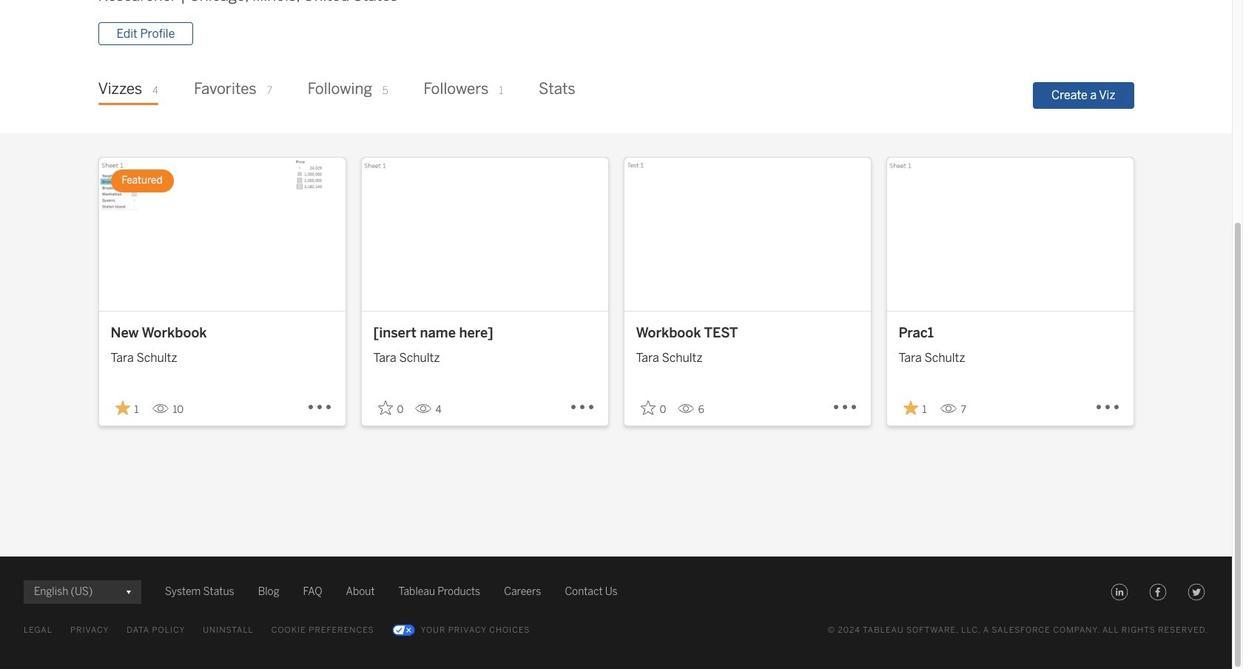 Task type: locate. For each thing, give the bounding box(es) containing it.
2 more actions image from the left
[[1095, 394, 1122, 421]]

0 horizontal spatial remove favorite button
[[111, 396, 146, 421]]

Add Favorite button
[[373, 396, 409, 421], [636, 396, 672, 421]]

1 horizontal spatial add favorite button
[[636, 396, 672, 421]]

4 workbook thumbnail image from the left
[[887, 158, 1134, 311]]

featured element
[[111, 170, 174, 192]]

1 more actions image from the left
[[307, 394, 333, 421]]

1 workbook thumbnail image from the left
[[99, 158, 345, 311]]

more actions image
[[570, 394, 596, 421]]

more actions image
[[307, 394, 333, 421], [1095, 394, 1122, 421]]

more actions image for 1st remove favorite button from the right
[[1095, 394, 1122, 421]]

1 horizontal spatial remove favorite button
[[899, 396, 934, 421]]

Remove Favorite button
[[111, 396, 146, 421], [899, 396, 934, 421]]

workbook thumbnail image
[[99, 158, 345, 311], [362, 158, 608, 311], [624, 158, 871, 311], [887, 158, 1134, 311]]

0 horizontal spatial add favorite button
[[373, 396, 409, 421]]

0 horizontal spatial more actions image
[[307, 394, 333, 421]]

1 horizontal spatial more actions image
[[1095, 394, 1122, 421]]



Task type: vqa. For each thing, say whether or not it's contained in the screenshot.
Tableau Public Viz Of The Day IMAGE
no



Task type: describe. For each thing, give the bounding box(es) containing it.
add favorite image
[[641, 401, 655, 415]]

remove favorite image
[[115, 401, 130, 415]]

1 add favorite button from the left
[[373, 396, 409, 421]]

add favorite image
[[378, 401, 393, 415]]

2 remove favorite button from the left
[[899, 396, 934, 421]]

3 workbook thumbnail image from the left
[[624, 158, 871, 311]]

more actions image for first remove favorite button from left
[[307, 394, 333, 421]]

selected language element
[[34, 580, 131, 604]]

2 add favorite button from the left
[[636, 396, 672, 421]]

2 workbook thumbnail image from the left
[[362, 158, 608, 311]]

1 remove favorite button from the left
[[111, 396, 146, 421]]

remove favorite image
[[903, 401, 918, 415]]



